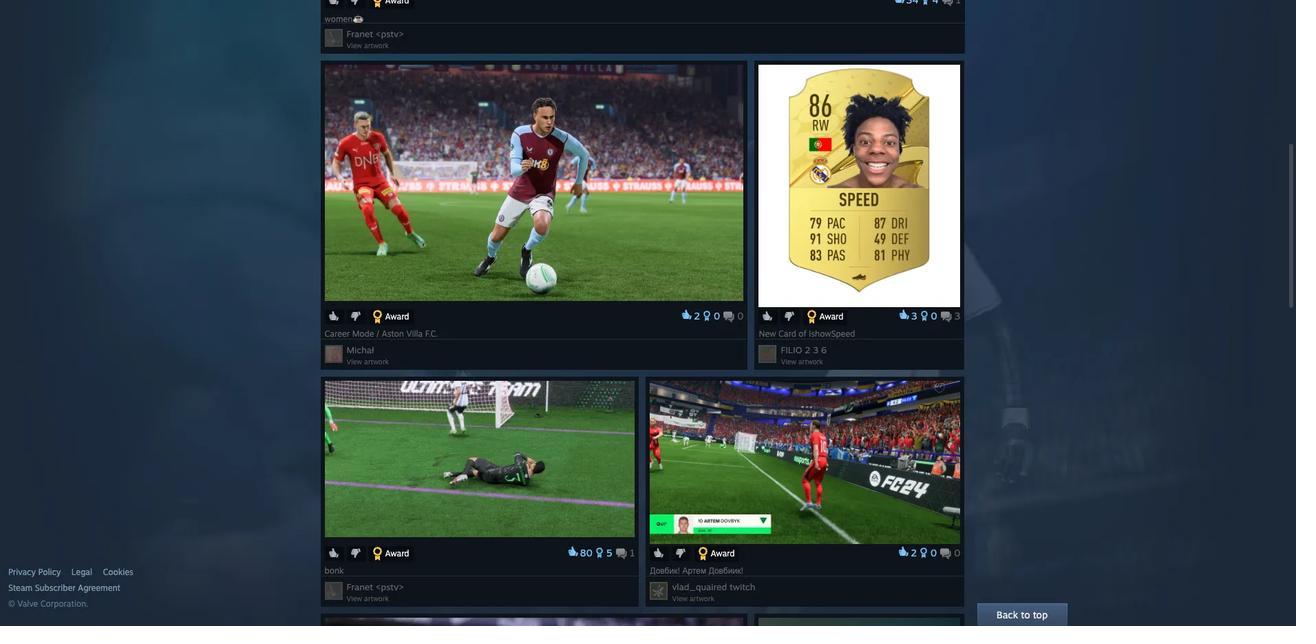 Task type: locate. For each thing, give the bounding box(es) containing it.
view
[[347, 41, 362, 50], [347, 357, 362, 366], [781, 357, 797, 366], [347, 594, 362, 603], [672, 594, 688, 603]]

2 franet from the top
[[347, 581, 373, 592]]

award for vlad_quaired twitch
[[711, 548, 735, 559]]

1 <pstv> from the top
[[376, 28, 404, 39]]

80
[[580, 547, 593, 559]]

women☕️
[[325, 14, 366, 24]]

©
[[8, 598, 15, 609]]

franet <pstv> view artwork
[[347, 28, 404, 50], [347, 581, 404, 603]]

1 vertical spatial franet <pstv> view artwork
[[347, 581, 404, 603]]

0 vertical spatial franet
[[347, 28, 373, 39]]

award for franet <pstv>
[[385, 548, 409, 559]]

0 for michał
[[714, 310, 721, 322]]

3
[[912, 310, 918, 322], [955, 310, 961, 322], [814, 344, 819, 355]]

top
[[1033, 609, 1048, 620]]

1
[[630, 547, 635, 559]]

award
[[385, 311, 409, 322], [820, 311, 844, 322], [385, 548, 409, 559], [711, 548, 735, 559]]

0 vertical spatial franet <pstv> view artwork
[[347, 28, 404, 50]]

mode
[[352, 328, 374, 339]]

artwork for vlad_quaired twitch link
[[690, 594, 715, 603]]

artwork inside vlad_quaired twitch view artwork
[[690, 594, 715, 603]]

1 vertical spatial franet <pstv> link
[[347, 581, 404, 592]]

award link for filio
[[803, 309, 848, 325]]

0
[[714, 310, 721, 322], [738, 310, 744, 322], [931, 310, 938, 322], [931, 547, 937, 559], [955, 547, 961, 559]]

2 horizontal spatial 2
[[911, 547, 917, 559]]

back to top
[[997, 609, 1048, 620]]

1 franet from the top
[[347, 28, 373, 39]]

cookies
[[103, 567, 133, 577]]

ishowspeed
[[809, 328, 856, 339]]

view artwork link
[[347, 41, 389, 50], [347, 357, 389, 366], [781, 357, 824, 366], [347, 594, 389, 603], [672, 594, 715, 603]]

award link
[[369, 309, 414, 325], [803, 309, 848, 325], [369, 546, 414, 562], [695, 546, 739, 562]]

2
[[694, 310, 701, 322], [805, 344, 811, 355], [911, 547, 917, 559]]

view artwork link for new
[[781, 357, 824, 366]]

franet <pstv> link
[[347, 28, 404, 39], [347, 581, 404, 592]]

довбик! артем довбиик!
[[650, 565, 746, 576]]

artwork
[[364, 41, 389, 50], [364, 357, 389, 366], [799, 357, 824, 366], [364, 594, 389, 603], [690, 594, 715, 603]]

legal
[[72, 567, 92, 577]]

steam
[[8, 583, 33, 593]]

2 vertical spatial 2
[[911, 547, 917, 559]]

1 vertical spatial franet
[[347, 581, 373, 592]]

view inside filio 2 3 6 view artwork
[[781, 357, 797, 366]]

michał view artwork
[[347, 344, 389, 366]]

vlad_quaired
[[672, 581, 727, 592]]

franet
[[347, 28, 373, 39], [347, 581, 373, 592]]

6
[[822, 344, 827, 355]]

2 <pstv> from the top
[[376, 581, 404, 592]]

1 horizontal spatial 2
[[805, 344, 811, 355]]

artwork inside michał view artwork
[[364, 357, 389, 366]]

view inside michał view artwork
[[347, 357, 362, 366]]

артем
[[683, 565, 707, 576]]

view artwork link for довбик!
[[672, 594, 715, 603]]

filio
[[781, 344, 803, 355]]

0 vertical spatial <pstv>
[[376, 28, 404, 39]]

1 franet <pstv> link from the top
[[347, 28, 404, 39]]

filio 2 3 6 view artwork
[[781, 344, 827, 366]]

award for michał
[[385, 311, 409, 322]]

franet for second franet <pstv> link from the top of the page
[[347, 581, 373, 592]]

2 franet <pstv> link from the top
[[347, 581, 404, 592]]

3 inside filio 2 3 6 view artwork
[[814, 344, 819, 355]]

1 vertical spatial 2
[[805, 344, 811, 355]]

0 horizontal spatial 3
[[814, 344, 819, 355]]

vlad_quaired twitch view artwork
[[672, 581, 756, 603]]

privacy policy
[[8, 567, 61, 577]]

0 vertical spatial 2
[[694, 310, 701, 322]]

2 horizontal spatial 3
[[955, 310, 961, 322]]

<pstv>
[[376, 28, 404, 39], [376, 581, 404, 592]]

0 horizontal spatial 2
[[694, 310, 701, 322]]

privacy policy link
[[8, 567, 61, 578]]

award link for vlad_quaired
[[695, 546, 739, 562]]

довбик!
[[650, 565, 680, 576]]

agreement
[[78, 583, 121, 593]]

artwork inside filio 2 3 6 view artwork
[[799, 357, 824, 366]]

1 vertical spatial <pstv>
[[376, 581, 404, 592]]

card
[[779, 328, 797, 339]]

0 for vlad_quaired twitch
[[931, 547, 937, 559]]

5
[[607, 547, 613, 559]]

0 vertical spatial franet <pstv> link
[[347, 28, 404, 39]]

franet for 2nd franet <pstv> link from the bottom of the page
[[347, 28, 373, 39]]

award link for michał
[[369, 309, 414, 325]]

view inside vlad_quaired twitch view artwork
[[672, 594, 688, 603]]



Task type: vqa. For each thing, say whether or not it's contained in the screenshot.
1st franet from the top
yes



Task type: describe. For each thing, give the bounding box(es) containing it.
michał
[[347, 344, 374, 355]]

career mode / aston villa f.c.
[[325, 328, 441, 339]]

filio 2 3 6 link
[[781, 344, 827, 355]]

view artwork link for career
[[347, 357, 389, 366]]

bonk
[[325, 565, 346, 576]]

довбиик!
[[709, 565, 744, 576]]

subscriber
[[35, 583, 76, 593]]

2 for vlad_quaired twitch
[[911, 547, 917, 559]]

new
[[759, 328, 777, 339]]

1 franet <pstv> view artwork from the top
[[347, 28, 404, 50]]

privacy
[[8, 567, 36, 577]]

award link for franet
[[369, 546, 414, 562]]

valve
[[17, 598, 38, 609]]

to
[[1021, 609, 1031, 620]]

corporation.
[[40, 598, 89, 609]]

vlad_quaired twitch link
[[672, 581, 756, 592]]

new card of ishowspeed
[[759, 328, 858, 339]]

2 inside filio 2 3 6 view artwork
[[805, 344, 811, 355]]

michał link
[[347, 344, 374, 355]]

twitch
[[730, 581, 756, 592]]

1 horizontal spatial 3
[[912, 310, 918, 322]]

f.c.
[[425, 328, 438, 339]]

artwork for second franet <pstv> link from the top of the page
[[364, 594, 389, 603]]

award for filio 2 3 6
[[820, 311, 844, 322]]

steam subscriber agreement link
[[8, 583, 314, 594]]

aston
[[382, 328, 404, 339]]

/
[[377, 328, 379, 339]]

career
[[325, 328, 350, 339]]

legal link
[[72, 567, 92, 578]]

villa
[[407, 328, 423, 339]]

0 for filio 2 3 6
[[931, 310, 938, 322]]

policy
[[38, 567, 61, 577]]

2 for michał
[[694, 310, 701, 322]]

2 franet <pstv> view artwork from the top
[[347, 581, 404, 603]]

cookies link
[[103, 567, 133, 578]]

back
[[997, 609, 1019, 620]]

cookies steam subscriber agreement © valve corporation.
[[8, 567, 133, 609]]

artwork for 2nd franet <pstv> link from the bottom of the page
[[364, 41, 389, 50]]

of
[[799, 328, 807, 339]]



